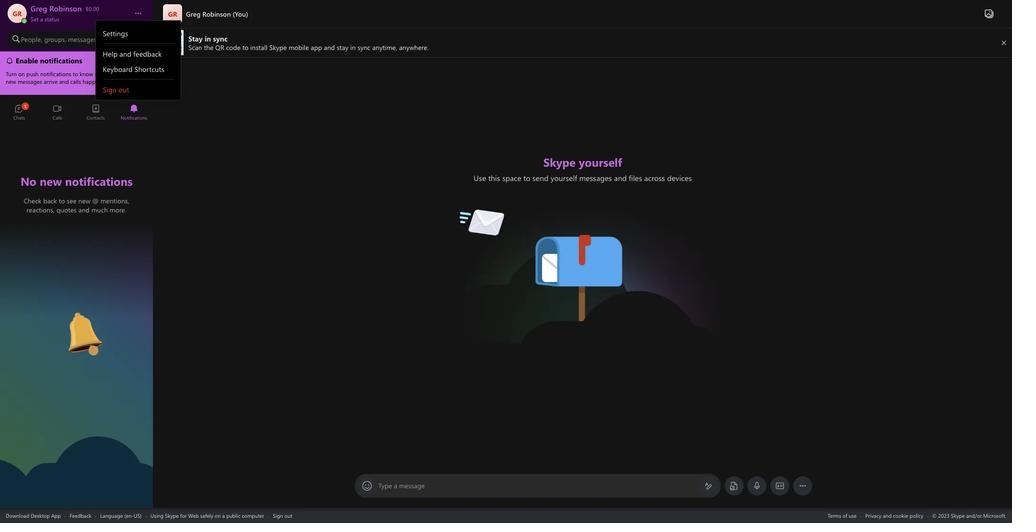 Task type: describe. For each thing, give the bounding box(es) containing it.
sign out link
[[273, 512, 292, 519]]

web
[[100, 35, 112, 44]]

people, groups, messages, web button
[[8, 31, 126, 48]]

language
[[100, 512, 123, 519]]

skype
[[165, 512, 179, 519]]

app
[[51, 512, 61, 519]]

cookie
[[893, 512, 908, 519]]

public
[[226, 512, 240, 519]]

language (en-us) link
[[100, 512, 142, 519]]

(en-
[[124, 512, 134, 519]]

download desktop app link
[[6, 512, 61, 519]]

terms of use link
[[828, 512, 857, 519]]

message
[[399, 482, 425, 491]]

bell
[[48, 309, 60, 319]]

sign
[[273, 512, 283, 519]]

feedback
[[70, 512, 91, 519]]

web
[[188, 512, 199, 519]]

groups,
[[44, 35, 66, 44]]

a for message
[[394, 482, 397, 491]]

type
[[378, 482, 392, 491]]

download
[[6, 512, 29, 519]]

using skype for web safely on a public computer link
[[150, 512, 264, 519]]

safely
[[200, 512, 213, 519]]

terms of use
[[828, 512, 857, 519]]

using
[[150, 512, 164, 519]]

language (en-us)
[[100, 512, 142, 519]]

type a message
[[378, 482, 425, 491]]



Task type: vqa. For each thing, say whether or not it's contained in the screenshot.
chat
no



Task type: locate. For each thing, give the bounding box(es) containing it.
sign out
[[273, 512, 292, 519]]

a for status
[[40, 15, 43, 23]]

a inside set a status button
[[40, 15, 43, 23]]

on
[[215, 512, 221, 519]]

privacy and cookie policy
[[866, 512, 924, 519]]

for
[[180, 512, 187, 519]]

1 vertical spatial a
[[394, 482, 397, 491]]

Type a message text field
[[379, 482, 697, 491]]

terms
[[828, 512, 841, 519]]

us)
[[134, 512, 142, 519]]

use
[[849, 512, 857, 519]]

using skype for web safely on a public computer
[[150, 512, 264, 519]]

0 horizontal spatial a
[[40, 15, 43, 23]]

people, groups, messages, web
[[21, 35, 112, 44]]

1 horizontal spatial a
[[222, 512, 225, 519]]

out
[[285, 512, 292, 519]]

a right the type
[[394, 482, 397, 491]]

a right 'set'
[[40, 15, 43, 23]]

privacy
[[866, 512, 882, 519]]

set a status
[[31, 15, 59, 23]]

tab list
[[0, 100, 153, 126]]

a
[[40, 15, 43, 23], [394, 482, 397, 491], [222, 512, 225, 519]]

messages,
[[68, 35, 98, 44]]

of
[[843, 512, 847, 519]]

2 horizontal spatial a
[[394, 482, 397, 491]]

feedback link
[[70, 512, 91, 519]]

0 vertical spatial a
[[40, 15, 43, 23]]

download desktop app
[[6, 512, 61, 519]]

status
[[45, 15, 59, 23]]

2 vertical spatial a
[[222, 512, 225, 519]]

and
[[883, 512, 892, 519]]

menu
[[96, 44, 181, 79]]

set a status button
[[31, 13, 125, 23]]

privacy and cookie policy link
[[866, 512, 924, 519]]

set
[[31, 15, 38, 23]]

computer
[[242, 512, 264, 519]]

a right on
[[222, 512, 225, 519]]

desktop
[[31, 512, 50, 519]]

policy
[[910, 512, 924, 519]]

people,
[[21, 35, 42, 44]]



